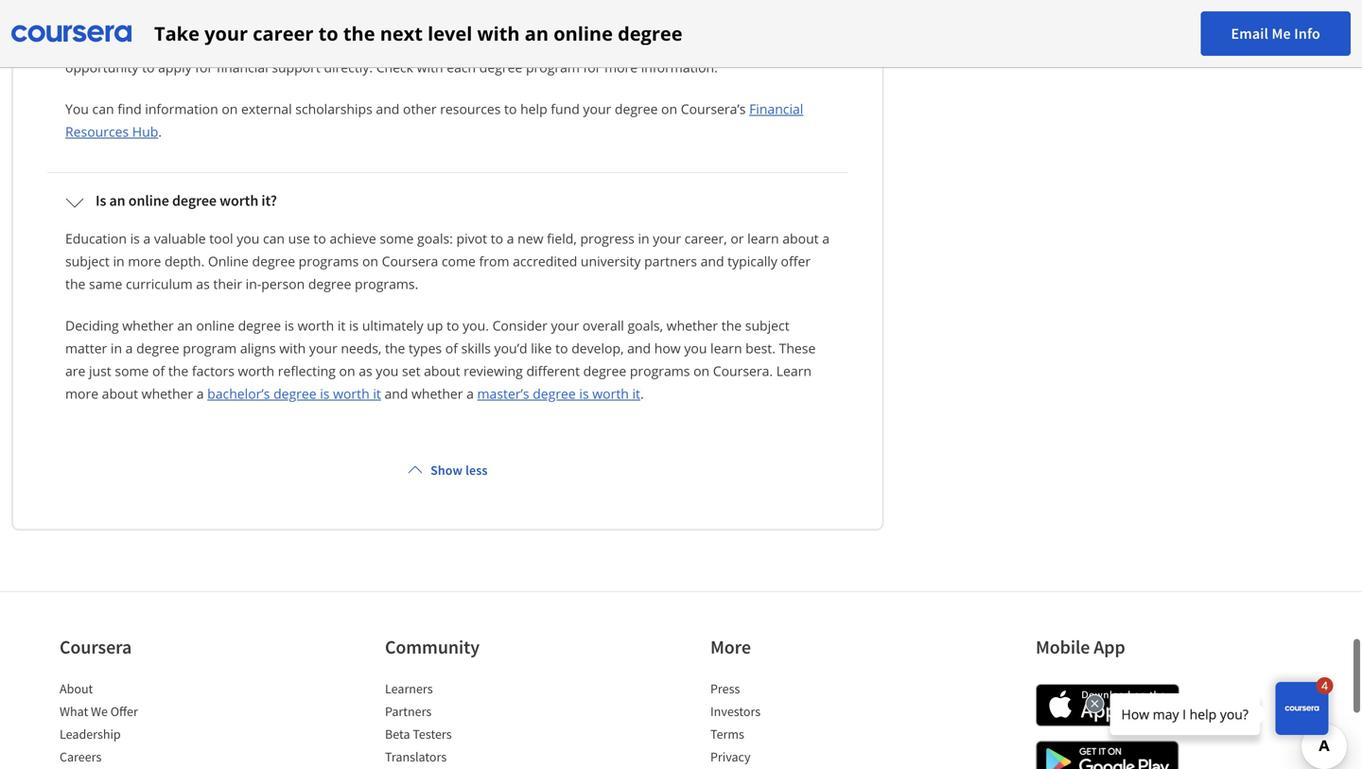 Task type: locate. For each thing, give the bounding box(es) containing it.
0 horizontal spatial about
[[102, 385, 138, 403]]

degree down curriculum
[[136, 339, 179, 357]]

beta testers link
[[385, 726, 452, 743]]

terms link
[[711, 726, 744, 743]]

2 vertical spatial with
[[279, 339, 306, 357]]

coursera image
[[11, 18, 132, 49]]

about
[[783, 229, 819, 247], [424, 362, 460, 380], [102, 385, 138, 403]]

to
[[318, 20, 338, 46], [142, 58, 155, 76], [504, 100, 517, 118], [314, 229, 326, 247], [491, 229, 503, 247], [447, 316, 459, 334], [556, 339, 568, 357]]

0 vertical spatial more
[[605, 58, 638, 76]]

subject up best.
[[745, 316, 790, 334]]

on up programs.
[[362, 252, 378, 270]]

learn
[[748, 229, 779, 247], [711, 339, 742, 357]]

1 vertical spatial of
[[152, 362, 165, 380]]

0 vertical spatial you
[[237, 229, 260, 247]]

and down goals,
[[627, 339, 651, 357]]

0 vertical spatial from
[[458, 35, 488, 53]]

your right fund
[[583, 100, 611, 118]]

offer right typically
[[781, 252, 811, 270]]

some left goals:
[[380, 229, 414, 247]]

programs.
[[355, 275, 419, 293]]

it?
[[261, 191, 277, 210]]

university up the 'information.'
[[655, 35, 715, 53]]

coursera up programs.
[[382, 252, 438, 270]]

is inside education is a valuable tool you can use to achieve some goals: pivot to a new field, progress in your career, or learn about a subject in more depth. online degree programs on coursera come from accredited university partners and typically offer the same curriculum as their in-person degree programs.
[[130, 229, 140, 247]]

0 horizontal spatial you
[[237, 229, 260, 247]]

info
[[1294, 24, 1321, 43]]

career,
[[685, 229, 727, 247]]

your up like
[[551, 316, 579, 334]]

1 horizontal spatial learn
[[748, 229, 779, 247]]

1 vertical spatial more
[[128, 252, 161, 270]]

take your career to the next level with an online degree
[[154, 20, 683, 46]]

apply down take
[[158, 58, 192, 76]]

0 horizontal spatial list
[[60, 679, 220, 769]]

0 horizontal spatial subject
[[65, 252, 110, 270]]

subject down the education
[[65, 252, 110, 270]]

directly.
[[324, 58, 373, 76]]

0 horizontal spatial online
[[128, 191, 169, 210]]

0 vertical spatial subject
[[65, 252, 110, 270]]

of
[[445, 339, 458, 357], [152, 362, 165, 380]]

coursera. left however,
[[492, 35, 552, 53]]

online left many
[[554, 20, 613, 46]]

to inside you cannot apply for a scholarship or tuition assistance directly from coursera. however, many university partners offer an opportunity to apply for financial support directly. check with each degree program for more information.
[[142, 58, 155, 76]]

progress
[[580, 229, 635, 247]]

1 vertical spatial with
[[417, 58, 443, 76]]

partners inside education is a valuable tool you can use to achieve some goals: pivot to a new field, progress in your career, or learn about a subject in more depth. online degree programs on coursera come from accredited university partners and typically offer the same curriculum as their in-person degree programs.
[[644, 252, 697, 270]]

bachelor's degree is worth it and whether a master's degree is worth it .
[[207, 385, 644, 403]]

your left career,
[[653, 229, 681, 247]]

0 horizontal spatial can
[[92, 100, 114, 118]]

0 horizontal spatial coursera
[[60, 635, 132, 659]]

program up the "factors"
[[183, 339, 237, 357]]

to right like
[[556, 339, 568, 357]]

1 horizontal spatial of
[[445, 339, 458, 357]]

in up just
[[111, 339, 122, 357]]

is down different
[[579, 385, 589, 403]]

some
[[380, 229, 414, 247], [115, 362, 149, 380]]

it down "needs,"
[[373, 385, 381, 403]]

about
[[60, 680, 93, 697]]

1 horizontal spatial online
[[196, 316, 235, 334]]

program
[[526, 58, 580, 76], [183, 339, 237, 357]]

for left scholarship
[[175, 35, 193, 53]]

0 vertical spatial some
[[380, 229, 414, 247]]

and inside deciding whether an online degree is worth it is ultimately up to you. consider your overall goals, whether the subject matter in a degree program aligns with your needs, the types of skills you'd like to develop, and how you learn best. these are just some of the factors worth reflecting on as you set about reviewing different degree programs on coursera. learn more about whether a
[[627, 339, 651, 357]]

0 horizontal spatial program
[[183, 339, 237, 357]]

whether down the "factors"
[[142, 385, 193, 403]]

0 vertical spatial coursera
[[382, 252, 438, 270]]

in right the progress
[[638, 229, 650, 247]]

of left skills in the top left of the page
[[445, 339, 458, 357]]

program down however,
[[526, 58, 580, 76]]

1 vertical spatial online
[[128, 191, 169, 210]]

leadership link
[[60, 726, 121, 743]]

0 horizontal spatial or
[[282, 35, 295, 53]]

.
[[158, 123, 162, 141], [641, 385, 644, 403]]

degree down reflecting
[[273, 385, 317, 403]]

it down goals,
[[632, 385, 641, 403]]

1 horizontal spatial list
[[385, 679, 546, 769]]

2 vertical spatial online
[[196, 316, 235, 334]]

find
[[118, 100, 142, 118]]

more up curriculum
[[128, 252, 161, 270]]

in up same
[[113, 252, 125, 270]]

1 vertical spatial program
[[183, 339, 237, 357]]

0 vertical spatial partners
[[718, 35, 771, 53]]

is an online degree worth it? button
[[50, 176, 846, 227]]

directly
[[409, 35, 455, 53]]

whether
[[122, 316, 174, 334], [667, 316, 718, 334], [142, 385, 193, 403], [412, 385, 463, 403]]

pivot
[[457, 229, 487, 247]]

1 vertical spatial programs
[[630, 362, 690, 380]]

1 horizontal spatial .
[[641, 385, 644, 403]]

university inside you cannot apply for a scholarship or tuition assistance directly from coursera. however, many university partners offer an opportunity to apply for financial support directly. check with each degree program for more information.
[[655, 35, 715, 53]]

you
[[237, 229, 260, 247], [684, 339, 707, 357], [376, 362, 399, 380]]

you'd
[[494, 339, 528, 357]]

1 vertical spatial coursera
[[60, 635, 132, 659]]

programs down how
[[630, 362, 690, 380]]

information
[[145, 100, 218, 118]]

career
[[253, 20, 314, 46]]

university
[[655, 35, 715, 53], [581, 252, 641, 270]]

1 vertical spatial can
[[263, 229, 285, 247]]

you cannot apply for a scholarship or tuition assistance directly from coursera. however, many university partners offer an opportunity to apply for financial support directly. check with each degree program for more information.
[[65, 35, 823, 76]]

1 vertical spatial coursera.
[[713, 362, 773, 380]]

1 vertical spatial some
[[115, 362, 149, 380]]

coursera
[[382, 252, 438, 270], [60, 635, 132, 659]]

0 horizontal spatial more
[[65, 385, 98, 403]]

0 vertical spatial coursera.
[[492, 35, 552, 53]]

learn left best.
[[711, 339, 742, 357]]

it
[[338, 316, 346, 334], [373, 385, 381, 403], [632, 385, 641, 403]]

0 horizontal spatial partners
[[644, 252, 697, 270]]

2 horizontal spatial list
[[711, 679, 871, 769]]

coursera up about in the left bottom of the page
[[60, 635, 132, 659]]

and
[[376, 100, 400, 118], [701, 252, 724, 270], [627, 339, 651, 357], [385, 385, 408, 403]]

the inside education is a valuable tool you can use to achieve some goals: pivot to a new field, progress in your career, or learn about a subject in more depth. online degree programs on coursera come from accredited university partners and typically offer the same curriculum as their in-person degree programs.
[[65, 275, 86, 293]]

how
[[654, 339, 681, 357]]

2 vertical spatial more
[[65, 385, 98, 403]]

is right the education
[[130, 229, 140, 247]]

different
[[526, 362, 580, 380]]

0 vertical spatial program
[[526, 58, 580, 76]]

1 horizontal spatial as
[[359, 362, 372, 380]]

1 horizontal spatial or
[[731, 229, 744, 247]]

as down "needs,"
[[359, 362, 372, 380]]

2 horizontal spatial more
[[605, 58, 638, 76]]

set
[[402, 362, 421, 380]]

scholarships
[[295, 100, 373, 118]]

some inside deciding whether an online degree is worth it is ultimately up to you. consider your overall goals, whether the subject matter in a degree program aligns with your needs, the types of skills you'd like to develop, and how you learn best. these are just some of the factors worth reflecting on as you set about reviewing different degree programs on coursera. learn more about whether a
[[115, 362, 149, 380]]

the left same
[[65, 275, 86, 293]]

to down take
[[142, 58, 155, 76]]

0 vertical spatial as
[[196, 275, 210, 293]]

with inside you cannot apply for a scholarship or tuition assistance directly from coursera. however, many university partners offer an opportunity to apply for financial support directly. check with each degree program for more information.
[[417, 58, 443, 76]]

partners inside you cannot apply for a scholarship or tuition assistance directly from coursera. however, many university partners offer an opportunity to apply for financial support directly. check with each degree program for more information.
[[718, 35, 771, 53]]

can left use
[[263, 229, 285, 247]]

list containing about
[[60, 679, 220, 769]]

online right is
[[128, 191, 169, 210]]

offer up financial
[[775, 35, 804, 53]]

up
[[427, 316, 443, 334]]

university down the progress
[[581, 252, 641, 270]]

list
[[60, 679, 220, 769], [385, 679, 546, 769], [711, 679, 871, 769]]

2 vertical spatial you
[[376, 362, 399, 380]]

1 horizontal spatial university
[[655, 35, 715, 53]]

you up the resources
[[65, 100, 89, 118]]

like
[[531, 339, 552, 357]]

more down many
[[605, 58, 638, 76]]

0 vertical spatial .
[[158, 123, 162, 141]]

on left external
[[222, 100, 238, 118]]

3 list from the left
[[711, 679, 871, 769]]

on down "needs,"
[[339, 362, 355, 380]]

from up each at the top left of page
[[458, 35, 488, 53]]

2 list from the left
[[385, 679, 546, 769]]

0 vertical spatial apply
[[138, 35, 172, 53]]

or up support
[[282, 35, 295, 53]]

0 vertical spatial with
[[477, 20, 520, 46]]

you up the opportunity
[[65, 35, 89, 53]]

2 vertical spatial about
[[102, 385, 138, 403]]

with down directly at left top
[[417, 58, 443, 76]]

education
[[65, 229, 127, 247]]

0 vertical spatial or
[[282, 35, 295, 53]]

on inside education is a valuable tool you can use to achieve some goals: pivot to a new field, progress in your career, or learn about a subject in more depth. online degree programs on coursera come from accredited university partners and typically offer the same curriculum as their in-person degree programs.
[[362, 252, 378, 270]]

partners up coursera's
[[718, 35, 771, 53]]

programs inside deciding whether an online degree is worth it is ultimately up to you. consider your overall goals, whether the subject matter in a degree program aligns with your needs, the types of skills you'd like to develop, and how you learn best. these are just some of the factors worth reflecting on as you set about reviewing different degree programs on coursera. learn more about whether a
[[630, 362, 690, 380]]

more down are
[[65, 385, 98, 403]]

can up the resources
[[92, 100, 114, 118]]

with inside deciding whether an online degree is worth it is ultimately up to you. consider your overall goals, whether the subject matter in a degree program aligns with your needs, the types of skills you'd like to develop, and how you learn best. these are just some of the factors worth reflecting on as you set about reviewing different degree programs on coursera. learn more about whether a
[[279, 339, 306, 357]]

2 horizontal spatial for
[[583, 58, 601, 76]]

online down their
[[196, 316, 235, 334]]

list containing press
[[711, 679, 871, 769]]

some inside education is a valuable tool you can use to achieve some goals: pivot to a new field, progress in your career, or learn about a subject in more depth. online degree programs on coursera come from accredited university partners and typically offer the same curriculum as their in-person degree programs.
[[380, 229, 414, 247]]

0 vertical spatial you
[[65, 35, 89, 53]]

deciding whether an online degree is worth it is ultimately up to you. consider your overall goals, whether the subject matter in a degree program aligns with your needs, the types of skills you'd like to develop, and how you learn best. these are just some of the factors worth reflecting on as you set about reviewing different degree programs on coursera. learn more about whether a
[[65, 316, 816, 403]]

list for coursera
[[60, 679, 220, 769]]

1 vertical spatial you
[[684, 339, 707, 357]]

1 vertical spatial from
[[479, 252, 509, 270]]

worth left it?
[[220, 191, 259, 210]]

and inside education is a valuable tool you can use to achieve some goals: pivot to a new field, progress in your career, or learn about a subject in more depth. online degree programs on coursera come from accredited university partners and typically offer the same curriculum as their in-person degree programs.
[[701, 252, 724, 270]]

offer
[[775, 35, 804, 53], [781, 252, 811, 270]]

and down career,
[[701, 252, 724, 270]]

1 horizontal spatial program
[[526, 58, 580, 76]]

partners down career,
[[644, 252, 697, 270]]

0 vertical spatial university
[[655, 35, 715, 53]]

worth down "needs,"
[[333, 385, 370, 403]]

1 vertical spatial partners
[[644, 252, 697, 270]]

offer
[[110, 703, 138, 720]]

is up "needs,"
[[349, 316, 359, 334]]

0 horizontal spatial university
[[581, 252, 641, 270]]

fund
[[551, 100, 580, 118]]

. down the information
[[158, 123, 162, 141]]

the up the directly.
[[343, 20, 375, 46]]

program inside you cannot apply for a scholarship or tuition assistance directly from coursera. however, many university partners offer an opportunity to apply for financial support directly. check with each degree program for more information.
[[526, 58, 580, 76]]

. down goals,
[[641, 385, 644, 403]]

0 horizontal spatial as
[[196, 275, 210, 293]]

1 horizontal spatial about
[[424, 362, 460, 380]]

you inside you cannot apply for a scholarship or tuition assistance directly from coursera. however, many university partners offer an opportunity to apply for financial support directly. check with each degree program for more information.
[[65, 35, 89, 53]]

you left set
[[376, 362, 399, 380]]

email
[[1231, 24, 1269, 43]]

are
[[65, 362, 85, 380]]

with up reflecting
[[279, 339, 306, 357]]

goals,
[[628, 316, 663, 334]]

list containing learners
[[385, 679, 546, 769]]

and down set
[[385, 385, 408, 403]]

to left help
[[504, 100, 517, 118]]

0 horizontal spatial some
[[115, 362, 149, 380]]

more
[[605, 58, 638, 76], [128, 252, 161, 270], [65, 385, 98, 403]]

degree
[[618, 20, 683, 46], [479, 58, 523, 76], [615, 100, 658, 118], [172, 191, 217, 210], [252, 252, 295, 270], [308, 275, 351, 293], [238, 316, 281, 334], [136, 339, 179, 357], [583, 362, 627, 380], [273, 385, 317, 403], [533, 385, 576, 403]]

2 you from the top
[[65, 100, 89, 118]]

1 vertical spatial you
[[65, 100, 89, 118]]

0 horizontal spatial .
[[158, 123, 162, 141]]

0 vertical spatial online
[[554, 20, 613, 46]]

1 horizontal spatial with
[[417, 58, 443, 76]]

from down pivot
[[479, 252, 509, 270]]

online inside deciding whether an online degree is worth it is ultimately up to you. consider your overall goals, whether the subject matter in a degree program aligns with your needs, the types of skills you'd like to develop, and how you learn best. these are just some of the factors worth reflecting on as you set about reviewing different degree programs on coursera. learn more about whether a
[[196, 316, 235, 334]]

coursera inside education is a valuable tool you can use to achieve some goals: pivot to a new field, progress in your career, or learn about a subject in more depth. online degree programs on coursera come from accredited university partners and typically offer the same curriculum as their in-person degree programs.
[[382, 252, 438, 270]]

programs down "achieve"
[[299, 252, 359, 270]]

learn inside deciding whether an online degree is worth it is ultimately up to you. consider your overall goals, whether the subject matter in a degree program aligns with your needs, the types of skills you'd like to develop, and how you learn best. these are just some of the factors worth reflecting on as you set about reviewing different degree programs on coursera. learn more about whether a
[[711, 339, 742, 357]]

0 horizontal spatial programs
[[299, 252, 359, 270]]

with right level
[[477, 20, 520, 46]]

from inside education is a valuable tool you can use to achieve some goals: pivot to a new field, progress in your career, or learn about a subject in more depth. online degree programs on coursera come from accredited university partners and typically offer the same curriculum as their in-person degree programs.
[[479, 252, 509, 270]]

1 vertical spatial learn
[[711, 339, 742, 357]]

or inside you cannot apply for a scholarship or tuition assistance directly from coursera. however, many university partners offer an opportunity to apply for financial support directly. check with each degree program for more information.
[[282, 35, 295, 53]]

1 vertical spatial apply
[[158, 58, 192, 76]]

2 horizontal spatial with
[[477, 20, 520, 46]]

of left the "factors"
[[152, 362, 165, 380]]

from
[[458, 35, 488, 53], [479, 252, 509, 270]]

you right how
[[684, 339, 707, 357]]

or inside education is a valuable tool you can use to achieve some goals: pivot to a new field, progress in your career, or learn about a subject in more depth. online degree programs on coursera come from accredited university partners and typically offer the same curriculum as their in-person degree programs.
[[731, 229, 744, 247]]

it up "needs,"
[[338, 316, 346, 334]]

0 horizontal spatial with
[[279, 339, 306, 357]]

some right just
[[115, 362, 149, 380]]

0 vertical spatial of
[[445, 339, 458, 357]]

more inside you cannot apply for a scholarship or tuition assistance directly from coursera. however, many university partners offer an opportunity to apply for financial support directly. check with each degree program for more information.
[[605, 58, 638, 76]]

coursera. inside you cannot apply for a scholarship or tuition assistance directly from coursera. however, many university partners offer an opportunity to apply for financial support directly. check with each degree program for more information.
[[492, 35, 552, 53]]

you for you can find information on external scholarships and other resources to help fund your degree on coursera's
[[65, 100, 89, 118]]

opportunity
[[65, 58, 139, 76]]

1 vertical spatial subject
[[745, 316, 790, 334]]

press investors terms privacy
[[711, 680, 761, 765]]

show less button
[[400, 453, 495, 487]]

an inside is an online degree worth it? dropdown button
[[109, 191, 125, 210]]

1 horizontal spatial it
[[373, 385, 381, 403]]

0 vertical spatial learn
[[748, 229, 779, 247]]

1 vertical spatial university
[[581, 252, 641, 270]]

as left their
[[196, 275, 210, 293]]

subject inside deciding whether an online degree is worth it is ultimately up to you. consider your overall goals, whether the subject matter in a degree program aligns with your needs, the types of skills you'd like to develop, and how you learn best. these are just some of the factors worth reflecting on as you set about reviewing different degree programs on coursera. learn more about whether a
[[745, 316, 790, 334]]

resources
[[440, 100, 501, 118]]

translators link
[[385, 748, 447, 765]]

app
[[1094, 635, 1126, 659]]

overall
[[583, 316, 624, 334]]

0 vertical spatial about
[[783, 229, 819, 247]]

1 vertical spatial or
[[731, 229, 744, 247]]

0 vertical spatial offer
[[775, 35, 804, 53]]

for left 'financial' at top
[[195, 58, 213, 76]]

2 vertical spatial in
[[111, 339, 122, 357]]

coursera. down best.
[[713, 362, 773, 380]]

degree up valuable
[[172, 191, 217, 210]]

to right up
[[447, 316, 459, 334]]

degree inside dropdown button
[[172, 191, 217, 210]]

with
[[477, 20, 520, 46], [417, 58, 443, 76], [279, 339, 306, 357]]

or up typically
[[731, 229, 744, 247]]

on left learn
[[694, 362, 710, 380]]

1 vertical spatial as
[[359, 362, 372, 380]]

offer inside education is a valuable tool you can use to achieve some goals: pivot to a new field, progress in your career, or learn about a subject in more depth. online degree programs on coursera come from accredited university partners and typically offer the same curriculum as their in-person degree programs.
[[781, 252, 811, 270]]

0 horizontal spatial coursera.
[[492, 35, 552, 53]]

1 list from the left
[[60, 679, 220, 769]]

1 vertical spatial offer
[[781, 252, 811, 270]]

about what we offer leadership careers
[[60, 680, 138, 765]]

press
[[711, 680, 740, 697]]

2 horizontal spatial online
[[554, 20, 613, 46]]

best.
[[746, 339, 776, 357]]

from inside you cannot apply for a scholarship or tuition assistance directly from coursera. however, many university partners offer an opportunity to apply for financial support directly. check with each degree program for more information.
[[458, 35, 488, 53]]

help
[[520, 100, 547, 118]]

apply right cannot
[[138, 35, 172, 53]]

as
[[196, 275, 210, 293], [359, 362, 372, 380]]

for
[[175, 35, 193, 53], [195, 58, 213, 76], [583, 58, 601, 76]]

learn up typically
[[748, 229, 779, 247]]

worth inside dropdown button
[[220, 191, 259, 210]]

1 horizontal spatial programs
[[630, 362, 690, 380]]

1 you from the top
[[65, 35, 89, 53]]

0 horizontal spatial it
[[338, 316, 346, 334]]

worth
[[220, 191, 259, 210], [298, 316, 334, 334], [238, 362, 274, 380], [333, 385, 370, 403], [593, 385, 629, 403]]

get it on google play image
[[1036, 741, 1180, 769]]

1 horizontal spatial can
[[263, 229, 285, 247]]

programs
[[299, 252, 359, 270], [630, 362, 690, 380]]

however,
[[555, 35, 613, 53]]

is an online degree worth it?
[[96, 191, 277, 210]]

as inside education is a valuable tool you can use to achieve some goals: pivot to a new field, progress in your career, or learn about a subject in more depth. online degree programs on coursera come from accredited university partners and typically offer the same curriculum as their in-person degree programs.
[[196, 275, 210, 293]]

0 vertical spatial programs
[[299, 252, 359, 270]]

1 horizontal spatial subject
[[745, 316, 790, 334]]

learn
[[777, 362, 812, 380]]

in
[[638, 229, 650, 247], [113, 252, 125, 270], [111, 339, 122, 357]]

typically
[[728, 252, 778, 270]]

programs inside education is a valuable tool you can use to achieve some goals: pivot to a new field, progress in your career, or learn about a subject in more depth. online degree programs on coursera come from accredited university partners and typically offer the same curriculum as their in-person degree programs.
[[299, 252, 359, 270]]

1 horizontal spatial some
[[380, 229, 414, 247]]

coursera's
[[681, 100, 746, 118]]

in-
[[246, 275, 261, 293]]

consider
[[493, 316, 548, 334]]



Task type: vqa. For each thing, say whether or not it's contained in the screenshot.


Task type: describe. For each thing, give the bounding box(es) containing it.
you for you cannot apply for a scholarship or tuition assistance directly from coursera. however, many university partners offer an opportunity to apply for financial support directly. check with each degree program for more information.
[[65, 35, 89, 53]]

it inside deciding whether an online degree is worth it is ultimately up to you. consider your overall goals, whether the subject matter in a degree program aligns with your needs, the types of skills you'd like to develop, and how you learn best. these are just some of the factors worth reflecting on as you set about reviewing different degree programs on coursera. learn more about whether a
[[338, 316, 346, 334]]

valuable
[[154, 229, 206, 247]]

same
[[89, 275, 122, 293]]

a inside you cannot apply for a scholarship or tuition assistance directly from coursera. however, many university partners offer an opportunity to apply for financial support directly. check with each degree program for more information.
[[197, 35, 204, 53]]

types
[[409, 339, 442, 357]]

and left other
[[376, 100, 400, 118]]

financial resources hub
[[65, 100, 804, 141]]

we
[[91, 703, 108, 720]]

information.
[[641, 58, 718, 76]]

learners link
[[385, 680, 433, 697]]

ultimately
[[362, 316, 424, 334]]

investors
[[711, 703, 761, 720]]

worth down aligns
[[238, 362, 274, 380]]

bachelor's
[[207, 385, 270, 403]]

aligns
[[240, 339, 276, 357]]

worth up reflecting
[[298, 316, 334, 334]]

accredited
[[513, 252, 577, 270]]

master's
[[477, 385, 529, 403]]

privacy
[[711, 748, 751, 765]]

an inside you cannot apply for a scholarship or tuition assistance directly from coursera. however, many university partners offer an opportunity to apply for financial support directly. check with each degree program for more information.
[[808, 35, 823, 53]]

what
[[60, 703, 88, 720]]

goals:
[[417, 229, 453, 247]]

your up reflecting
[[309, 339, 337, 357]]

what we offer link
[[60, 703, 138, 720]]

level
[[428, 20, 472, 46]]

online
[[208, 252, 249, 270]]

take
[[154, 20, 200, 46]]

just
[[89, 362, 111, 380]]

bachelor's degree is worth it link
[[207, 385, 381, 403]]

0 horizontal spatial for
[[175, 35, 193, 53]]

0 vertical spatial in
[[638, 229, 650, 247]]

show
[[431, 462, 463, 479]]

list for more
[[711, 679, 871, 769]]

more inside education is a valuable tool you can use to achieve some goals: pivot to a new field, progress in your career, or learn about a subject in more depth. online degree programs on coursera come from accredited university partners and typically offer the same curriculum as their in-person degree programs.
[[128, 252, 161, 270]]

external
[[241, 100, 292, 118]]

mobile
[[1036, 635, 1090, 659]]

university inside education is a valuable tool you can use to achieve some goals: pivot to a new field, progress in your career, or learn about a subject in more depth. online degree programs on coursera come from accredited university partners and typically offer the same curriculum as their in-person degree programs.
[[581, 252, 641, 270]]

beta
[[385, 726, 410, 743]]

0 vertical spatial can
[[92, 100, 114, 118]]

your inside education is a valuable tool you can use to achieve some goals: pivot to a new field, progress in your career, or learn about a subject in more depth. online degree programs on coursera come from accredited university partners and typically offer the same curriculum as their in-person degree programs.
[[653, 229, 681, 247]]

1 vertical spatial .
[[641, 385, 644, 403]]

coursera. inside deciding whether an online degree is worth it is ultimately up to you. consider your overall goals, whether the subject matter in a degree program aligns with your needs, the types of skills you'd like to develop, and how you learn best. these are just some of the factors worth reflecting on as you set about reviewing different degree programs on coursera. learn more about whether a
[[713, 362, 773, 380]]

learn inside education is a valuable tool you can use to achieve some goals: pivot to a new field, progress in your career, or learn about a subject in more depth. online degree programs on coursera come from accredited university partners and typically offer the same curriculum as their in-person degree programs.
[[748, 229, 779, 247]]

matter
[[65, 339, 107, 357]]

scholarship
[[208, 35, 278, 53]]

leadership
[[60, 726, 121, 743]]

learners
[[385, 680, 433, 697]]

degree up aligns
[[238, 316, 281, 334]]

you inside education is a valuable tool you can use to achieve some goals: pivot to a new field, progress in your career, or learn about a subject in more depth. online degree programs on coursera come from accredited university partners and typically offer the same curriculum as their in-person degree programs.
[[237, 229, 260, 247]]

about inside education is a valuable tool you can use to achieve some goals: pivot to a new field, progress in your career, or learn about a subject in more depth. online degree programs on coursera come from accredited university partners and typically offer the same curriculum as their in-person degree programs.
[[783, 229, 819, 247]]

with for from
[[417, 58, 443, 76]]

new
[[518, 229, 544, 247]]

support
[[272, 58, 321, 76]]

offer inside you cannot apply for a scholarship or tuition assistance directly from coursera. however, many university partners offer an opportunity to apply for financial support directly. check with each degree program for more information.
[[775, 35, 804, 53]]

investors link
[[711, 703, 761, 720]]

worth down develop,
[[593, 385, 629, 403]]

press link
[[711, 680, 740, 697]]

reviewing
[[464, 362, 523, 380]]

is down person
[[285, 316, 294, 334]]

with for up
[[279, 339, 306, 357]]

degree inside you cannot apply for a scholarship or tuition assistance directly from coursera. however, many university partners offer an opportunity to apply for financial support directly. check with each degree program for more information.
[[479, 58, 523, 76]]

master's degree is worth it link
[[477, 385, 641, 403]]

the down ultimately
[[385, 339, 405, 357]]

degree up the 'information.'
[[618, 20, 683, 46]]

download on the app store image
[[1036, 684, 1180, 727]]

develop,
[[572, 339, 624, 357]]

an inside deciding whether an online degree is worth it is ultimately up to you. consider your overall goals, whether the subject matter in a degree program aligns with your needs, the types of skills you'd like to develop, and how you learn best. these are just some of the factors worth reflecting on as you set about reviewing different degree programs on coursera. learn more about whether a
[[177, 316, 193, 334]]

you can find information on external scholarships and other resources to help fund your degree on coursera's
[[65, 100, 749, 118]]

your up 'financial' at top
[[204, 20, 248, 46]]

whether down set
[[412, 385, 463, 403]]

depth.
[[165, 252, 205, 270]]

skills
[[461, 339, 491, 357]]

learners partners beta testers translators
[[385, 680, 452, 765]]

1 vertical spatial in
[[113, 252, 125, 270]]

degree up person
[[252, 252, 295, 270]]

privacy link
[[711, 748, 751, 765]]

next
[[380, 20, 423, 46]]

whether up how
[[667, 316, 718, 334]]

financial
[[749, 100, 804, 118]]

1 horizontal spatial you
[[376, 362, 399, 380]]

1 vertical spatial about
[[424, 362, 460, 380]]

to up the directly.
[[318, 20, 338, 46]]

education is a valuable tool you can use to achieve some goals: pivot to a new field, progress in your career, or learn about a subject in more depth. online degree programs on coursera come from accredited university partners and typically offer the same curriculum as their in-person degree programs.
[[65, 229, 830, 293]]

is
[[96, 191, 106, 210]]

cannot
[[92, 35, 135, 53]]

hub
[[132, 123, 158, 141]]

these
[[779, 339, 816, 357]]

more inside deciding whether an online degree is worth it is ultimately up to you. consider your overall goals, whether the subject matter in a degree program aligns with your needs, the types of skills you'd like to develop, and how you learn best. these are just some of the factors worth reflecting on as you set about reviewing different degree programs on coursera. learn more about whether a
[[65, 385, 98, 403]]

financial
[[217, 58, 268, 76]]

many
[[617, 35, 651, 53]]

their
[[213, 275, 242, 293]]

program inside deciding whether an online degree is worth it is ultimately up to you. consider your overall goals, whether the subject matter in a degree program aligns with your needs, the types of skills you'd like to develop, and how you learn best. these are just some of the factors worth reflecting on as you set about reviewing different degree programs on coursera. learn more about whether a
[[183, 339, 237, 357]]

as inside deciding whether an online degree is worth it is ultimately up to you. consider your overall goals, whether the subject matter in a degree program aligns with your needs, the types of skills you'd like to develop, and how you learn best. these are just some of the factors worth reflecting on as you set about reviewing different degree programs on coursera. learn more about whether a
[[359, 362, 372, 380]]

is down reflecting
[[320, 385, 330, 403]]

subject inside education is a valuable tool you can use to achieve some goals: pivot to a new field, progress in your career, or learn about a subject in more depth. online degree programs on coursera come from accredited university partners and typically offer the same curriculum as their in-person degree programs.
[[65, 252, 110, 270]]

whether down curriculum
[[122, 316, 174, 334]]

online inside dropdown button
[[128, 191, 169, 210]]

come
[[442, 252, 476, 270]]

degree down develop,
[[583, 362, 627, 380]]

use
[[288, 229, 310, 247]]

can inside education is a valuable tool you can use to achieve some goals: pivot to a new field, progress in your career, or learn about a subject in more depth. online degree programs on coursera come from accredited university partners and typically offer the same curriculum as their in-person degree programs.
[[263, 229, 285, 247]]

partners link
[[385, 703, 432, 720]]

email me info
[[1231, 24, 1321, 43]]

achieve
[[330, 229, 376, 247]]

email me info button
[[1201, 11, 1351, 56]]

less
[[466, 462, 488, 479]]

2 horizontal spatial it
[[632, 385, 641, 403]]

assistance
[[342, 35, 406, 53]]

curriculum
[[126, 275, 193, 293]]

testers
[[413, 726, 452, 743]]

0 horizontal spatial of
[[152, 362, 165, 380]]

to right pivot
[[491, 229, 503, 247]]

reflecting
[[278, 362, 336, 380]]

the down typically
[[722, 316, 742, 334]]

terms
[[711, 726, 744, 743]]

other
[[403, 100, 437, 118]]

about link
[[60, 680, 93, 697]]

1 horizontal spatial for
[[195, 58, 213, 76]]

to right use
[[314, 229, 326, 247]]

field,
[[547, 229, 577, 247]]

list for community
[[385, 679, 546, 769]]

needs,
[[341, 339, 382, 357]]

translators
[[385, 748, 447, 765]]

on down the 'information.'
[[661, 100, 678, 118]]

in inside deciding whether an online degree is worth it is ultimately up to you. consider your overall goals, whether the subject matter in a degree program aligns with your needs, the types of skills you'd like to develop, and how you learn best. these are just some of the factors worth reflecting on as you set about reviewing different degree programs on coursera. learn more about whether a
[[111, 339, 122, 357]]

degree down different
[[533, 385, 576, 403]]

mobile app
[[1036, 635, 1126, 659]]

deciding
[[65, 316, 119, 334]]

the left the "factors"
[[168, 362, 189, 380]]

2 horizontal spatial you
[[684, 339, 707, 357]]

degree down the 'information.'
[[615, 100, 658, 118]]

degree right person
[[308, 275, 351, 293]]

tuition
[[299, 35, 339, 53]]



